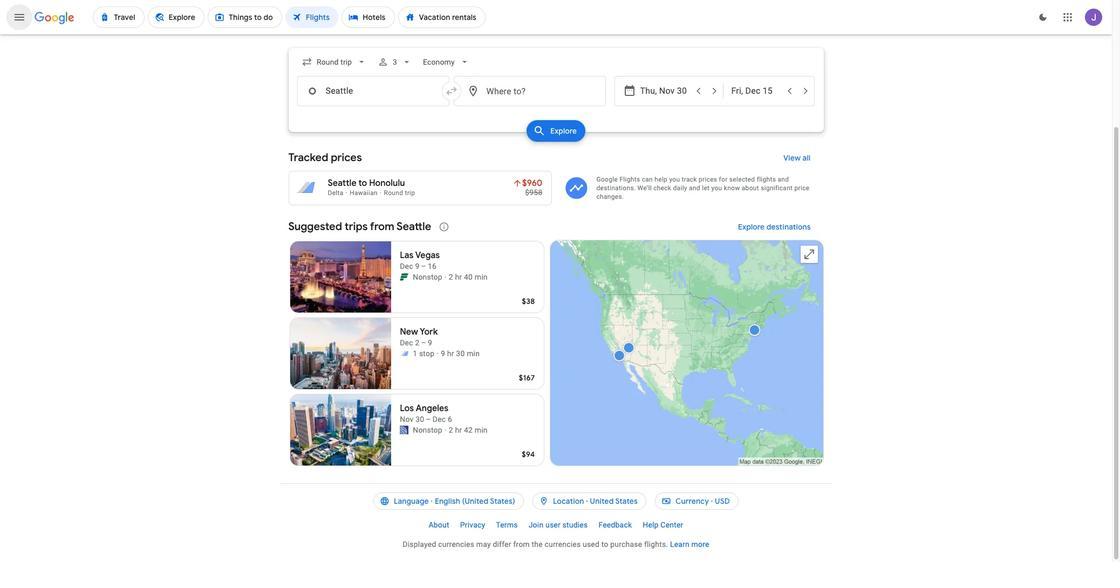 Task type: locate. For each thing, give the bounding box(es) containing it.
states
[[615, 497, 638, 507]]

0 vertical spatial nonstop
[[413, 273, 442, 282]]

0 horizontal spatial from
[[370, 220, 394, 234]]

nonstop down 9 – 16
[[413, 273, 442, 282]]

min
[[475, 273, 488, 282], [467, 350, 480, 358], [475, 426, 488, 435]]

tracked prices region
[[288, 145, 824, 206]]

hr left 42
[[455, 426, 462, 435]]

round trip
[[384, 189, 415, 197]]

hr left 40
[[455, 273, 462, 282]]

3
[[393, 58, 397, 66]]

960 US dollars text field
[[522, 178, 542, 189]]

30 – dec
[[415, 415, 446, 424]]

2 left 40
[[449, 273, 453, 282]]

terms
[[496, 521, 518, 530]]

1 vertical spatial  image
[[444, 425, 447, 436]]

958 US dollars text field
[[525, 188, 542, 197]]

united
[[590, 497, 614, 507]]

dec down las
[[400, 262, 413, 271]]

tracked
[[288, 151, 328, 165]]

0 vertical spatial  image
[[346, 189, 347, 197]]

nonstop down 30 – dec
[[413, 426, 442, 435]]

2
[[449, 273, 453, 282], [449, 426, 453, 435]]

seattle up las
[[396, 220, 431, 234]]

terms link
[[491, 517, 523, 534]]

and up significant
[[778, 176, 789, 183]]

price
[[794, 185, 810, 192]]

dec up 'frontier and spirit' image
[[400, 339, 413, 347]]

you
[[669, 176, 680, 183], [711, 185, 722, 192]]

prices up the let
[[699, 176, 717, 183]]

 image down 30 – dec
[[444, 425, 447, 436]]

min right 42
[[475, 426, 488, 435]]

you up daily
[[669, 176, 680, 183]]

0 vertical spatial prices
[[331, 151, 362, 165]]

min for vegas
[[475, 273, 488, 282]]

explore
[[550, 126, 577, 136], [738, 222, 764, 232]]

dec inside las vegas dec 9 – 16
[[400, 262, 413, 271]]

explore left destinations
[[738, 222, 764, 232]]

0 vertical spatial to
[[359, 178, 367, 189]]

hawaiian
[[350, 189, 378, 197]]

changes.
[[596, 193, 624, 201]]

frontier image
[[400, 273, 409, 282]]

6
[[448, 415, 452, 424]]

0 vertical spatial min
[[475, 273, 488, 282]]

main menu image
[[13, 11, 26, 24]]

0 horizontal spatial you
[[669, 176, 680, 183]]

explore inside button
[[550, 126, 577, 136]]

1 2 from the top
[[449, 273, 453, 282]]

1 vertical spatial you
[[711, 185, 722, 192]]

currency
[[675, 497, 709, 507]]

from inside suggested trips from seattle region
[[370, 220, 394, 234]]

flights
[[620, 176, 640, 183]]

currencies down the privacy link
[[438, 541, 474, 549]]

1 vertical spatial seattle
[[396, 220, 431, 234]]

to inside tracked prices region
[[359, 178, 367, 189]]

1 vertical spatial prices
[[699, 176, 717, 183]]

seattle
[[328, 178, 356, 189], [396, 220, 431, 234]]

suggested trips from seattle region
[[288, 214, 824, 471]]

1 vertical spatial to
[[601, 541, 608, 549]]

flights
[[757, 176, 776, 183]]

0 horizontal spatial to
[[359, 178, 367, 189]]

prices up seattle to honolulu
[[331, 151, 362, 165]]

the
[[532, 541, 543, 549]]

$958
[[525, 188, 542, 197]]

explore destinations button
[[725, 214, 824, 240]]

0 vertical spatial explore
[[550, 126, 577, 136]]

None field
[[297, 52, 371, 72], [419, 52, 474, 72], [297, 52, 371, 72], [419, 52, 474, 72]]

suggested
[[288, 220, 342, 234]]

2 hr 40 min
[[449, 273, 488, 282]]

 image
[[346, 189, 347, 197], [437, 349, 439, 359]]

0 vertical spatial seattle
[[328, 178, 356, 189]]

 image
[[444, 272, 447, 283], [444, 425, 447, 436]]

1 vertical spatial nonstop
[[413, 426, 442, 435]]

explore inside button
[[738, 222, 764, 232]]

1 horizontal spatial  image
[[437, 349, 439, 359]]

selected
[[729, 176, 755, 183]]

None text field
[[297, 76, 449, 106]]

1 vertical spatial hr
[[447, 350, 454, 358]]

las
[[400, 250, 414, 261]]

from left the
[[513, 541, 530, 549]]

1 vertical spatial explore
[[738, 222, 764, 232]]

 image left 2 hr 40 min
[[444, 272, 447, 283]]

help center link
[[637, 517, 689, 534]]

hr
[[455, 273, 462, 282], [447, 350, 454, 358], [455, 426, 462, 435]]

0 horizontal spatial explore
[[550, 126, 577, 136]]

2 vertical spatial hr
[[455, 426, 462, 435]]

94 US dollars text field
[[522, 450, 535, 460]]

2 hr 42 min
[[449, 426, 488, 435]]

hr right 9
[[447, 350, 454, 358]]

1 dec from the top
[[400, 262, 413, 271]]

explore up tracked prices region
[[550, 126, 577, 136]]

english (united states)
[[435, 497, 515, 507]]

from right the trips
[[370, 220, 394, 234]]

2 currencies from the left
[[545, 541, 581, 549]]

round
[[384, 189, 403, 197]]

0 vertical spatial  image
[[444, 272, 447, 283]]

0 horizontal spatial currencies
[[438, 541, 474, 549]]

1 vertical spatial dec
[[400, 339, 413, 347]]

view
[[784, 153, 801, 163]]

9
[[441, 350, 445, 358]]

$94
[[522, 450, 535, 460]]

location
[[553, 497, 584, 507]]

to
[[359, 178, 367, 189], [601, 541, 608, 549]]

explore destinations
[[738, 222, 811, 232]]

38 US dollars text field
[[522, 297, 535, 306]]

1 stop
[[413, 350, 434, 358]]

dec for new
[[400, 339, 413, 347]]

seattle inside suggested trips from seattle region
[[396, 220, 431, 234]]

1 horizontal spatial seattle
[[396, 220, 431, 234]]

currencies down join user studies
[[545, 541, 581, 549]]

english
[[435, 497, 460, 507]]

2  image from the top
[[444, 425, 447, 436]]

prices
[[331, 151, 362, 165], [699, 176, 717, 183]]

to up hawaiian
[[359, 178, 367, 189]]

seattle to honolulu
[[328, 178, 405, 189]]

1 vertical spatial from
[[513, 541, 530, 549]]

1 vertical spatial min
[[467, 350, 480, 358]]

Where to? text field
[[453, 76, 606, 106]]

to right used
[[601, 541, 608, 549]]

vegas
[[415, 250, 440, 261]]

none text field inside flight search field
[[297, 76, 449, 106]]

dec inside new york dec 2 – 9
[[400, 339, 413, 347]]

1 vertical spatial and
[[689, 185, 700, 192]]

min right 30 at the bottom left of the page
[[467, 350, 480, 358]]

1 horizontal spatial to
[[601, 541, 608, 549]]

los angeles nov 30 – dec 6
[[400, 404, 452, 424]]

 image inside tracked prices region
[[346, 189, 347, 197]]

1 vertical spatial  image
[[437, 349, 439, 359]]

 image right delta
[[346, 189, 347, 197]]

flights.
[[644, 541, 668, 549]]

language
[[394, 497, 429, 507]]

2 for los angeles
[[449, 426, 453, 435]]

0 horizontal spatial  image
[[346, 189, 347, 197]]

9 – 16
[[415, 262, 437, 271]]

 image left 9
[[437, 349, 439, 359]]

seattle up delta
[[328, 178, 356, 189]]

we'll
[[637, 185, 652, 192]]

Departure text field
[[640, 77, 690, 106]]

and
[[778, 176, 789, 183], [689, 185, 700, 192]]

2 nonstop from the top
[[413, 426, 442, 435]]

0 vertical spatial hr
[[455, 273, 462, 282]]

you down for
[[711, 185, 722, 192]]

privacy link
[[455, 517, 491, 534]]

currencies
[[438, 541, 474, 549], [545, 541, 581, 549]]

for
[[719, 176, 728, 183]]

2 2 from the top
[[449, 426, 453, 435]]

1 horizontal spatial and
[[778, 176, 789, 183]]

0 horizontal spatial seattle
[[328, 178, 356, 189]]

0 vertical spatial from
[[370, 220, 394, 234]]

0 vertical spatial dec
[[400, 262, 413, 271]]

2 dec from the top
[[400, 339, 413, 347]]

min right 40
[[475, 273, 488, 282]]

min for angeles
[[475, 426, 488, 435]]

hr for los angeles
[[455, 426, 462, 435]]

all
[[803, 153, 811, 163]]

help
[[643, 521, 659, 530]]

1 horizontal spatial prices
[[699, 176, 717, 183]]

1 vertical spatial 2
[[449, 426, 453, 435]]

0 vertical spatial 2
[[449, 273, 453, 282]]

and down "track"
[[689, 185, 700, 192]]

1 horizontal spatial explore
[[738, 222, 764, 232]]

york
[[420, 327, 438, 338]]

honolulu
[[369, 178, 405, 189]]

1 horizontal spatial currencies
[[545, 541, 581, 549]]

1 nonstop from the top
[[413, 273, 442, 282]]

2 down 6
[[449, 426, 453, 435]]

2 for las vegas
[[449, 273, 453, 282]]

167 US dollars text field
[[519, 373, 535, 383]]

united image
[[400, 426, 409, 435]]

view all
[[784, 153, 811, 163]]

1  image from the top
[[444, 272, 447, 283]]

hr for new york
[[447, 350, 454, 358]]

join user studies link
[[523, 517, 593, 534]]

dec for las
[[400, 262, 413, 271]]

hr for las vegas
[[455, 273, 462, 282]]

2 vertical spatial min
[[475, 426, 488, 435]]

0 horizontal spatial and
[[689, 185, 700, 192]]



Task type: vqa. For each thing, say whether or not it's contained in the screenshot.
Connecting the books
no



Task type: describe. For each thing, give the bounding box(es) containing it.
change appearance image
[[1030, 4, 1056, 30]]

nonstop for vegas
[[413, 273, 442, 282]]

feedback
[[599, 521, 632, 530]]

about
[[742, 185, 759, 192]]

frontier and spirit image
[[400, 350, 409, 358]]

new york dec 2 – 9
[[400, 327, 438, 347]]

nonstop for angeles
[[413, 426, 442, 435]]

3 button
[[373, 49, 416, 75]]

about
[[429, 521, 449, 530]]

1
[[413, 350, 417, 358]]

know
[[724, 185, 740, 192]]

significant
[[761, 185, 793, 192]]

$960
[[522, 178, 542, 189]]

purchase
[[610, 541, 642, 549]]

prices inside google flights can help you track prices for selected flights and destinations. we'll check daily and let you know about significant price changes.
[[699, 176, 717, 183]]

help center
[[643, 521, 683, 530]]

center
[[661, 521, 683, 530]]

explore button
[[526, 120, 585, 142]]

track
[[682, 176, 697, 183]]

new
[[400, 327, 418, 338]]

$167
[[519, 373, 535, 383]]

about link
[[423, 517, 455, 534]]

user
[[545, 521, 561, 530]]

1 horizontal spatial you
[[711, 185, 722, 192]]

Flight search field
[[280, 48, 832, 145]]

stop
[[419, 350, 434, 358]]

angeles
[[416, 404, 448, 414]]

Return text field
[[731, 77, 781, 106]]

trips
[[345, 220, 368, 234]]

delta
[[328, 189, 343, 197]]

destinations.
[[596, 185, 636, 192]]

displayed currencies may differ from the currencies used to purchase flights. learn more
[[403, 541, 709, 549]]

seattle inside tracked prices region
[[328, 178, 356, 189]]

 image for los angeles
[[444, 425, 447, 436]]

9 hr 30 min
[[441, 350, 480, 358]]

nov
[[400, 415, 414, 424]]

tracked prices
[[288, 151, 362, 165]]

los
[[400, 404, 414, 414]]

differ
[[493, 541, 511, 549]]

usd
[[715, 497, 730, 507]]

united states
[[590, 497, 638, 507]]

destinations
[[766, 222, 811, 232]]

learn more link
[[670, 541, 709, 549]]

 image for las vegas
[[444, 272, 447, 283]]

trip
[[405, 189, 415, 197]]

1 currencies from the left
[[438, 541, 474, 549]]

0 vertical spatial and
[[778, 176, 789, 183]]

privacy
[[460, 521, 485, 530]]

daily
[[673, 185, 687, 192]]

1 horizontal spatial from
[[513, 541, 530, 549]]

$38
[[522, 297, 535, 306]]

42
[[464, 426, 473, 435]]

30
[[456, 350, 465, 358]]

join user studies
[[529, 521, 588, 530]]

explore for explore
[[550, 126, 577, 136]]

studies
[[562, 521, 588, 530]]

min for york
[[467, 350, 480, 358]]

join
[[529, 521, 543, 530]]

google flights can help you track prices for selected flights and destinations. we'll check daily and let you know about significant price changes.
[[596, 176, 810, 201]]

used
[[583, 541, 599, 549]]

0 horizontal spatial prices
[[331, 151, 362, 165]]

suggested trips from seattle
[[288, 220, 431, 234]]

0 vertical spatial you
[[669, 176, 680, 183]]

2 – 9
[[415, 339, 432, 347]]

check
[[653, 185, 671, 192]]

can
[[642, 176, 653, 183]]

more
[[691, 541, 709, 549]]

states)
[[490, 497, 515, 507]]

help
[[655, 176, 667, 183]]

feedback link
[[593, 517, 637, 534]]

may
[[476, 541, 491, 549]]

40
[[464, 273, 473, 282]]

explore for explore destinations
[[738, 222, 764, 232]]

let
[[702, 185, 710, 192]]

displayed
[[403, 541, 436, 549]]

google
[[596, 176, 618, 183]]

(united
[[462, 497, 488, 507]]

las vegas dec 9 – 16
[[400, 250, 440, 271]]



